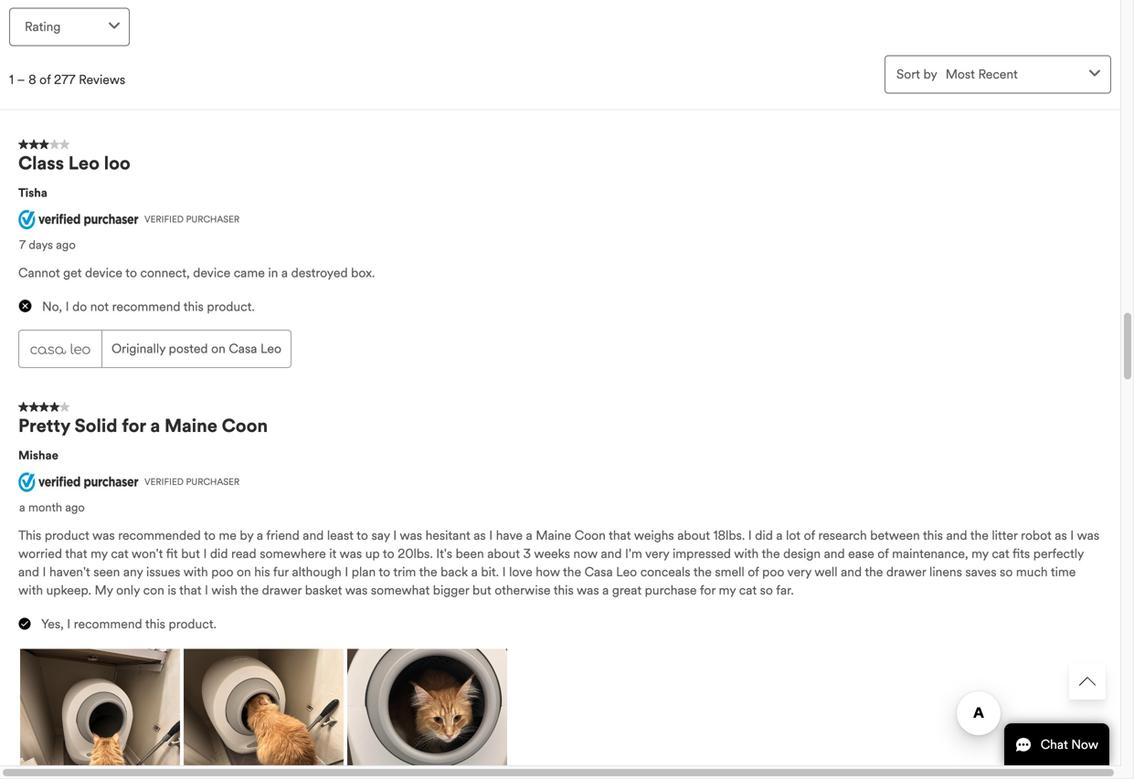 Task type: describe. For each thing, give the bounding box(es) containing it.
con
[[143, 582, 164, 598]]

to left trim
[[379, 564, 390, 580]]

a up "3"
[[526, 528, 533, 544]]

this down con
[[145, 616, 165, 632]]

8
[[28, 72, 36, 88]]

1 device from the left
[[85, 265, 122, 281]]

1 horizontal spatial about
[[677, 528, 710, 544]]

only
[[116, 582, 140, 598]]

this down the cannot get device to connect, device came in a destroyed box.
[[184, 299, 204, 315]]

seen
[[93, 564, 120, 580]]

this down "how"
[[554, 582, 574, 598]]

and down worried
[[18, 564, 39, 580]]

up
[[365, 546, 380, 562]]

posted
[[169, 341, 208, 357]]

how
[[536, 564, 560, 580]]

fit
[[166, 546, 178, 562]]

was up 20lbs.
[[400, 528, 422, 544]]

i left do
[[65, 299, 69, 315]]

0 horizontal spatial maine
[[165, 415, 217, 437]]

a right in
[[281, 265, 288, 281]]

otherwise
[[495, 582, 551, 598]]

1 horizontal spatial that
[[179, 582, 201, 598]]

plan
[[352, 564, 376, 580]]

it
[[329, 546, 337, 562]]

yes,
[[41, 616, 64, 632]]

although
[[292, 564, 342, 580]]

0 horizontal spatial drawer
[[262, 582, 302, 598]]

of down between
[[878, 546, 889, 562]]

much
[[1016, 564, 1048, 580]]

1 – 8 of 277 reviews
[[9, 72, 125, 88]]

ease
[[848, 546, 874, 562]]

month
[[28, 500, 62, 515]]

coon inside "this product was recommended to me by a friend and least to say i was hesitant as i have a maine coon that weighs about 18lbs. i did a lot of research between this and the litter robot as i was worried that my cat won't fit but i did read somewhere it was up to 20lbs. it's been about 3 weeks now and i'm very impressed with the design and ease of maintenance, my cat fits perfectly and i haven't seen any issues with poo on his fur although i plan to trim the back a bit. i love how the casa leo conceals the smell of poo very well and the drawer linens saves so much time with upkeep. my only con is that i wish the drawer basket was somewhat bigger but otherwise this was a great purchase for my cat so far."
[[575, 528, 606, 544]]

originally
[[111, 341, 166, 357]]

reviews region
[[0, 128, 1124, 780]]

cannot get device to connect, device came in a destroyed box.
[[18, 265, 375, 281]]

1 vertical spatial that
[[65, 546, 87, 562]]

0 vertical spatial recommend
[[112, 299, 181, 315]]

0 horizontal spatial my
[[91, 546, 108, 562]]

won't
[[131, 546, 163, 562]]

bit.
[[481, 564, 499, 580]]

casa inside "this product was recommended to me by a friend and least to say i was hesitant as i have a maine coon that weighs about 18lbs. i did a lot of research between this and the litter robot as i was worried that my cat won't fit but i did read somewhere it was up to 20lbs. it's been about 3 weeks now and i'm very impressed with the design and ease of maintenance, my cat fits perfectly and i haven't seen any issues with poo on his fur although i plan to trim the back a bit. i love how the casa leo conceals the smell of poo very well and the drawer linens saves so much time with upkeep. my only con is that i wish the drawer basket was somewhat bigger but otherwise this was a great purchase for my cat so far."
[[585, 564, 613, 580]]

friend
[[266, 528, 300, 544]]

1 horizontal spatial did
[[755, 528, 773, 544]]

0 vertical spatial product.
[[207, 299, 255, 315]]

a left month
[[19, 500, 25, 515]]

days
[[29, 237, 53, 252]]

to right up
[[383, 546, 394, 562]]

was up perfectly
[[1077, 528, 1100, 544]]

was down now
[[577, 582, 599, 598]]

0 horizontal spatial leo
[[68, 152, 100, 174]]

loo
[[104, 152, 130, 174]]

the down now
[[563, 564, 581, 580]]

box.
[[351, 265, 375, 281]]

no, i do not recommend this product.
[[42, 299, 255, 315]]

no,
[[42, 299, 62, 315]]

i down worried
[[43, 564, 46, 580]]

somewhere
[[260, 546, 326, 562]]

18lbs.
[[713, 528, 745, 544]]

bigger
[[433, 582, 469, 598]]

1 horizontal spatial cat
[[739, 582, 757, 598]]

worried
[[18, 546, 62, 562]]

1 poo from the left
[[211, 564, 233, 580]]

love
[[509, 564, 533, 580]]

design
[[783, 546, 821, 562]]

i left plan
[[345, 564, 348, 580]]

litter
[[992, 528, 1018, 544]]

20lbs.
[[398, 546, 433, 562]]

this product was recommended to me by a friend and least to say i was hesitant as i have a maine coon that weighs about 18lbs. i did a lot of research between this and the litter robot as i was worried that my cat won't fit but i did read somewhere it was up to 20lbs. it's been about 3 weeks now and i'm very impressed with the design and ease of maintenance, my cat fits perfectly and i haven't seen any issues with poo on his fur although i plan to trim the back a bit. i love how the casa leo conceals the smell of poo very well and the drawer linens saves so much time with upkeep. my only con is that i wish the drawer basket was somewhat bigger but otherwise this was a great purchase for my cat so far.
[[18, 528, 1100, 598]]

2 device from the left
[[193, 265, 230, 281]]

2 horizontal spatial my
[[972, 546, 989, 562]]

to left "say"
[[357, 528, 368, 544]]

solid
[[74, 415, 117, 437]]

i right bit.
[[502, 564, 506, 580]]

pretty solid for a maine coon
[[18, 415, 268, 437]]

been
[[456, 546, 484, 562]]

1 horizontal spatial with
[[183, 564, 208, 580]]

a month ago
[[19, 500, 85, 515]]

product
[[45, 528, 89, 544]]

maine inside "this product was recommended to me by a friend and least to say i was hesitant as i have a maine coon that weighs about 18lbs. i did a lot of research between this and the litter robot as i was worried that my cat won't fit but i did read somewhere it was up to 20lbs. it's been about 3 weeks now and i'm very impressed with the design and ease of maintenance, my cat fits perfectly and i haven't seen any issues with poo on his fur although i plan to trim the back a bit. i love how the casa leo conceals the smell of poo very well and the drawer linens saves so much time with upkeep. my only con is that i wish the drawer basket was somewhat bigger but otherwise this was a great purchase for my cat so far."
[[536, 528, 571, 544]]

styled arrow button link
[[1069, 664, 1106, 700]]

his
[[254, 564, 270, 580]]

research
[[818, 528, 867, 544]]

was right product
[[92, 528, 115, 544]]

the down 20lbs.
[[419, 564, 437, 580]]

–
[[17, 72, 25, 88]]

7 days ago
[[19, 237, 76, 252]]

somewhat
[[371, 582, 430, 598]]

pretty
[[18, 415, 70, 437]]

lot
[[786, 528, 801, 544]]

trim
[[393, 564, 416, 580]]

fits
[[1013, 546, 1030, 562]]

a left great
[[602, 582, 609, 598]]

3
[[523, 546, 531, 562]]

0 horizontal spatial very
[[645, 546, 669, 562]]

robot
[[1021, 528, 1052, 544]]

a right solid
[[150, 415, 160, 437]]

haven't
[[49, 564, 90, 580]]

smell
[[715, 564, 745, 580]]

was down plan
[[345, 582, 368, 598]]

and down research
[[824, 546, 845, 562]]

277
[[54, 72, 75, 88]]

2 horizontal spatial cat
[[992, 546, 1010, 562]]

a left the lot
[[776, 528, 783, 544]]

least
[[327, 528, 354, 544]]

i right yes,
[[67, 616, 71, 632]]

of right 8
[[39, 72, 51, 88]]

upkeep.
[[46, 582, 91, 598]]

0 horizontal spatial for
[[122, 415, 146, 437]]

maintenance,
[[892, 546, 968, 562]]

cannot
[[18, 265, 60, 281]]

great
[[612, 582, 642, 598]]

1 horizontal spatial drawer
[[886, 564, 926, 580]]

i left have
[[489, 528, 493, 544]]

0 vertical spatial that
[[609, 528, 631, 544]]

a right by
[[257, 528, 263, 544]]

reviews
[[79, 72, 125, 88]]

me
[[219, 528, 237, 544]]

1 vertical spatial but
[[473, 582, 491, 598]]

1 horizontal spatial very
[[787, 564, 812, 580]]

7
[[19, 237, 26, 252]]

0 vertical spatial casa
[[229, 341, 257, 357]]

this up maintenance,
[[923, 528, 943, 544]]

class
[[18, 152, 64, 174]]

fur
[[273, 564, 289, 580]]

to left connect,
[[125, 265, 137, 281]]

by
[[240, 528, 253, 544]]

0 vertical spatial so
[[1000, 564, 1013, 580]]

scroll to top image
[[1079, 674, 1096, 690]]

far.
[[776, 582, 794, 598]]

of right smell
[[748, 564, 759, 580]]

on inside "this product was recommended to me by a friend and least to say i was hesitant as i have a maine coon that weighs about 18lbs. i did a lot of research between this and the litter robot as i was worried that my cat won't fit but i did read somewhere it was up to 20lbs. it's been about 3 weeks now and i'm very impressed with the design and ease of maintenance, my cat fits perfectly and i haven't seen any issues with poo on his fur although i plan to trim the back a bit. i love how the casa leo conceals the smell of poo very well and the drawer linens saves so much time with upkeep. my only con is that i wish the drawer basket was somewhat bigger but otherwise this was a great purchase for my cat so far."
[[237, 564, 251, 580]]



Task type: vqa. For each thing, say whether or not it's contained in the screenshot.
smell
yes



Task type: locate. For each thing, give the bounding box(es) containing it.
1 vertical spatial did
[[210, 546, 228, 562]]

originally posted on casa leo
[[111, 341, 281, 357]]

product. down is
[[169, 616, 216, 632]]

recommend down connect,
[[112, 299, 181, 315]]

on
[[211, 341, 226, 357], [237, 564, 251, 580]]

drawer down maintenance,
[[886, 564, 926, 580]]

1 vertical spatial casa
[[585, 564, 613, 580]]

coon up now
[[575, 528, 606, 544]]

1 horizontal spatial device
[[193, 265, 230, 281]]

say
[[371, 528, 390, 544]]

0 horizontal spatial casa
[[229, 341, 257, 357]]

1 vertical spatial ago
[[65, 500, 85, 515]]

but right fit
[[181, 546, 200, 562]]

0 horizontal spatial so
[[760, 582, 773, 598]]

2 horizontal spatial leo
[[616, 564, 637, 580]]

ago for leo
[[56, 237, 76, 252]]

recommend down the my
[[74, 616, 142, 632]]

product. down came
[[207, 299, 255, 315]]

saves
[[965, 564, 997, 580]]

coon
[[222, 415, 268, 437], [575, 528, 606, 544]]

for
[[122, 415, 146, 437], [700, 582, 716, 598]]

between
[[870, 528, 920, 544]]

cat up seen
[[111, 546, 129, 562]]

did
[[755, 528, 773, 544], [210, 546, 228, 562]]

0 horizontal spatial poo
[[211, 564, 233, 580]]

to left me
[[204, 528, 216, 544]]

the
[[970, 528, 989, 544], [762, 546, 780, 562], [419, 564, 437, 580], [563, 564, 581, 580], [694, 564, 712, 580], [865, 564, 883, 580], [240, 582, 259, 598]]

0 horizontal spatial that
[[65, 546, 87, 562]]

leo left loo
[[68, 152, 100, 174]]

is
[[168, 582, 176, 598]]

1 horizontal spatial my
[[719, 582, 736, 598]]

0 vertical spatial drawer
[[886, 564, 926, 580]]

and down ease
[[841, 564, 862, 580]]

1 horizontal spatial leo
[[260, 341, 281, 357]]

purchase
[[645, 582, 697, 598]]

1 vertical spatial for
[[700, 582, 716, 598]]

the down ease
[[865, 564, 883, 580]]

wish
[[211, 582, 237, 598]]

read
[[231, 546, 257, 562]]

ago for solid
[[65, 500, 85, 515]]

recommended
[[118, 528, 201, 544]]

1 vertical spatial coon
[[575, 528, 606, 544]]

on right posted in the left of the page
[[211, 341, 226, 357]]

my
[[95, 582, 113, 598]]

1
[[9, 72, 14, 88]]

1 as from the left
[[474, 528, 486, 544]]

1 vertical spatial recommend
[[74, 616, 142, 632]]

with right issues
[[183, 564, 208, 580]]

did left the lot
[[755, 528, 773, 544]]

my up seen
[[91, 546, 108, 562]]

that up i'm
[[609, 528, 631, 544]]

ago up product
[[65, 500, 85, 515]]

0 horizontal spatial on
[[211, 341, 226, 357]]

of
[[39, 72, 51, 88], [804, 528, 815, 544], [878, 546, 889, 562], [748, 564, 759, 580]]

poo
[[211, 564, 233, 580], [762, 564, 784, 580]]

a left bit.
[[471, 564, 478, 580]]

weeks
[[534, 546, 570, 562]]

1 vertical spatial drawer
[[262, 582, 302, 598]]

1 horizontal spatial as
[[1055, 528, 1067, 544]]

hesitant
[[426, 528, 470, 544]]

2 as from the left
[[1055, 528, 1067, 544]]

0 horizontal spatial cat
[[111, 546, 129, 562]]

drawer down "fur"
[[262, 582, 302, 598]]

0 horizontal spatial as
[[474, 528, 486, 544]]

1 horizontal spatial coon
[[575, 528, 606, 544]]

1 horizontal spatial but
[[473, 582, 491, 598]]

0 vertical spatial about
[[677, 528, 710, 544]]

in
[[268, 265, 278, 281]]

weighs
[[634, 528, 674, 544]]

did down me
[[210, 546, 228, 562]]

0 vertical spatial for
[[122, 415, 146, 437]]

conceals
[[640, 564, 691, 580]]

with up smell
[[734, 546, 759, 562]]

0 horizontal spatial coon
[[222, 415, 268, 437]]

was right it
[[340, 546, 362, 562]]

i right fit
[[203, 546, 207, 562]]

device
[[85, 265, 122, 281], [193, 265, 230, 281]]

came
[[234, 265, 265, 281]]

2 horizontal spatial that
[[609, 528, 631, 544]]

as up perfectly
[[1055, 528, 1067, 544]]

2 vertical spatial that
[[179, 582, 201, 598]]

1 vertical spatial on
[[237, 564, 251, 580]]

on down read
[[237, 564, 251, 580]]

my
[[91, 546, 108, 562], [972, 546, 989, 562], [719, 582, 736, 598]]

1 vertical spatial very
[[787, 564, 812, 580]]

this
[[184, 299, 204, 315], [923, 528, 943, 544], [554, 582, 574, 598], [145, 616, 165, 632]]

1 vertical spatial so
[[760, 582, 773, 598]]

my down smell
[[719, 582, 736, 598]]

destroyed
[[291, 265, 348, 281]]

0 horizontal spatial device
[[85, 265, 122, 281]]

any
[[123, 564, 143, 580]]

drawer
[[886, 564, 926, 580], [262, 582, 302, 598]]

0 vertical spatial but
[[181, 546, 200, 562]]

0 vertical spatial coon
[[222, 415, 268, 437]]

casa right posted in the left of the page
[[229, 341, 257, 357]]

as
[[474, 528, 486, 544], [1055, 528, 1067, 544]]

maine up the weeks
[[536, 528, 571, 544]]

very down design
[[787, 564, 812, 580]]

so
[[1000, 564, 1013, 580], [760, 582, 773, 598]]

1 vertical spatial leo
[[260, 341, 281, 357]]

coon down the originally posted on casa leo
[[222, 415, 268, 437]]

that right is
[[179, 582, 201, 598]]

very down weighs
[[645, 546, 669, 562]]

the left design
[[762, 546, 780, 562]]

of right the lot
[[804, 528, 815, 544]]

i right "say"
[[393, 528, 397, 544]]

maine
[[165, 415, 217, 437], [536, 528, 571, 544]]

0 vertical spatial with
[[734, 546, 759, 562]]

1 vertical spatial about
[[487, 546, 520, 562]]

maine down posted in the left of the page
[[165, 415, 217, 437]]

0 horizontal spatial about
[[487, 546, 520, 562]]

0 vertical spatial did
[[755, 528, 773, 544]]

about down have
[[487, 546, 520, 562]]

1 horizontal spatial poo
[[762, 564, 784, 580]]

0 horizontal spatial with
[[18, 582, 43, 598]]

i right 18lbs.
[[748, 528, 752, 544]]

basket
[[305, 582, 342, 598]]

2 vertical spatial with
[[18, 582, 43, 598]]

about
[[677, 528, 710, 544], [487, 546, 520, 562]]

cat down smell
[[739, 582, 757, 598]]

well
[[815, 564, 838, 580]]

so down fits
[[1000, 564, 1013, 580]]

but
[[181, 546, 200, 562], [473, 582, 491, 598]]

1 horizontal spatial casa
[[585, 564, 613, 580]]

as up been
[[474, 528, 486, 544]]

0 vertical spatial maine
[[165, 415, 217, 437]]

i'm
[[625, 546, 642, 562]]

1 horizontal spatial on
[[237, 564, 251, 580]]

for inside "this product was recommended to me by a friend and least to say i was hesitant as i have a maine coon that weighs about 18lbs. i did a lot of research between this and the litter robot as i was worried that my cat won't fit but i did read somewhere it was up to 20lbs. it's been about 3 weeks now and i'm very impressed with the design and ease of maintenance, my cat fits perfectly and i haven't seen any issues with poo on his fur although i plan to trim the back a bit. i love how the casa leo conceals the smell of poo very well and the drawer linens saves so much time with upkeep. my only con is that i wish the drawer basket was somewhat bigger but otherwise this was a great purchase for my cat so far."
[[700, 582, 716, 598]]

i
[[65, 299, 69, 315], [393, 528, 397, 544], [489, 528, 493, 544], [748, 528, 752, 544], [1070, 528, 1074, 544], [203, 546, 207, 562], [43, 564, 46, 580], [345, 564, 348, 580], [502, 564, 506, 580], [205, 582, 208, 598], [67, 616, 71, 632]]

this
[[18, 528, 41, 544]]

and up maintenance,
[[946, 528, 967, 544]]

0 horizontal spatial but
[[181, 546, 200, 562]]

1 horizontal spatial for
[[700, 582, 716, 598]]

ago right days
[[56, 237, 76, 252]]

2 poo from the left
[[762, 564, 784, 580]]

class leo loo
[[18, 152, 130, 174]]

impressed
[[673, 546, 731, 562]]

1 horizontal spatial maine
[[536, 528, 571, 544]]

yes, i recommend this product.
[[41, 616, 216, 632]]

and left least
[[303, 528, 324, 544]]

but down bit.
[[473, 582, 491, 598]]

1 horizontal spatial so
[[1000, 564, 1013, 580]]

1 vertical spatial product.
[[169, 616, 216, 632]]

for down smell
[[700, 582, 716, 598]]

leo inside "this product was recommended to me by a friend and least to say i was hesitant as i have a maine coon that weighs about 18lbs. i did a lot of research between this and the litter robot as i was worried that my cat won't fit but i did read somewhere it was up to 20lbs. it's been about 3 weeks now and i'm very impressed with the design and ease of maintenance, my cat fits perfectly and i haven't seen any issues with poo on his fur although i plan to trim the back a bit. i love how the casa leo conceals the smell of poo very well and the drawer linens saves so much time with upkeep. my only con is that i wish the drawer basket was somewhat bigger but otherwise this was a great purchase for my cat so far."
[[616, 564, 637, 580]]

linens
[[929, 564, 962, 580]]

device right 'get'
[[85, 265, 122, 281]]

leo
[[68, 152, 100, 174], [260, 341, 281, 357], [616, 564, 637, 580]]

it's
[[436, 546, 452, 562]]

0 vertical spatial ago
[[56, 237, 76, 252]]

the down impressed at bottom
[[694, 564, 712, 580]]

cat down litter
[[992, 546, 1010, 562]]

very
[[645, 546, 669, 562], [787, 564, 812, 580]]

1 vertical spatial maine
[[536, 528, 571, 544]]

i left the wish
[[205, 582, 208, 598]]

casa down now
[[585, 564, 613, 580]]

poo up the wish
[[211, 564, 233, 580]]

that up haven't
[[65, 546, 87, 562]]

0 horizontal spatial did
[[210, 546, 228, 562]]

get
[[63, 265, 82, 281]]

and left i'm
[[601, 546, 622, 562]]

for right solid
[[122, 415, 146, 437]]

connect,
[[140, 265, 190, 281]]

my up saves
[[972, 546, 989, 562]]

0 vertical spatial very
[[645, 546, 669, 562]]

about up impressed at bottom
[[677, 528, 710, 544]]

ago
[[56, 237, 76, 252], [65, 500, 85, 515]]

have
[[496, 528, 523, 544]]

device left came
[[193, 265, 230, 281]]

with down worried
[[18, 582, 43, 598]]

the down his
[[240, 582, 259, 598]]

poo up far.
[[762, 564, 784, 580]]

the left litter
[[970, 528, 989, 544]]

do
[[72, 299, 87, 315]]

1 vertical spatial with
[[183, 564, 208, 580]]

0 vertical spatial on
[[211, 341, 226, 357]]

0 vertical spatial leo
[[68, 152, 100, 174]]

perfectly
[[1033, 546, 1084, 562]]

a
[[281, 265, 288, 281], [150, 415, 160, 437], [19, 500, 25, 515], [257, 528, 263, 544], [526, 528, 533, 544], [776, 528, 783, 544], [471, 564, 478, 580], [602, 582, 609, 598]]

leo up great
[[616, 564, 637, 580]]

that
[[609, 528, 631, 544], [65, 546, 87, 562], [179, 582, 201, 598]]

back
[[441, 564, 468, 580]]

time
[[1051, 564, 1076, 580]]

i up perfectly
[[1070, 528, 1074, 544]]

now
[[573, 546, 598, 562]]

2 horizontal spatial with
[[734, 546, 759, 562]]

2 vertical spatial leo
[[616, 564, 637, 580]]

to
[[125, 265, 137, 281], [204, 528, 216, 544], [357, 528, 368, 544], [383, 546, 394, 562], [379, 564, 390, 580]]

so left far.
[[760, 582, 773, 598]]

recommend
[[112, 299, 181, 315], [74, 616, 142, 632]]

not
[[90, 299, 109, 315]]

leo down in
[[260, 341, 281, 357]]



